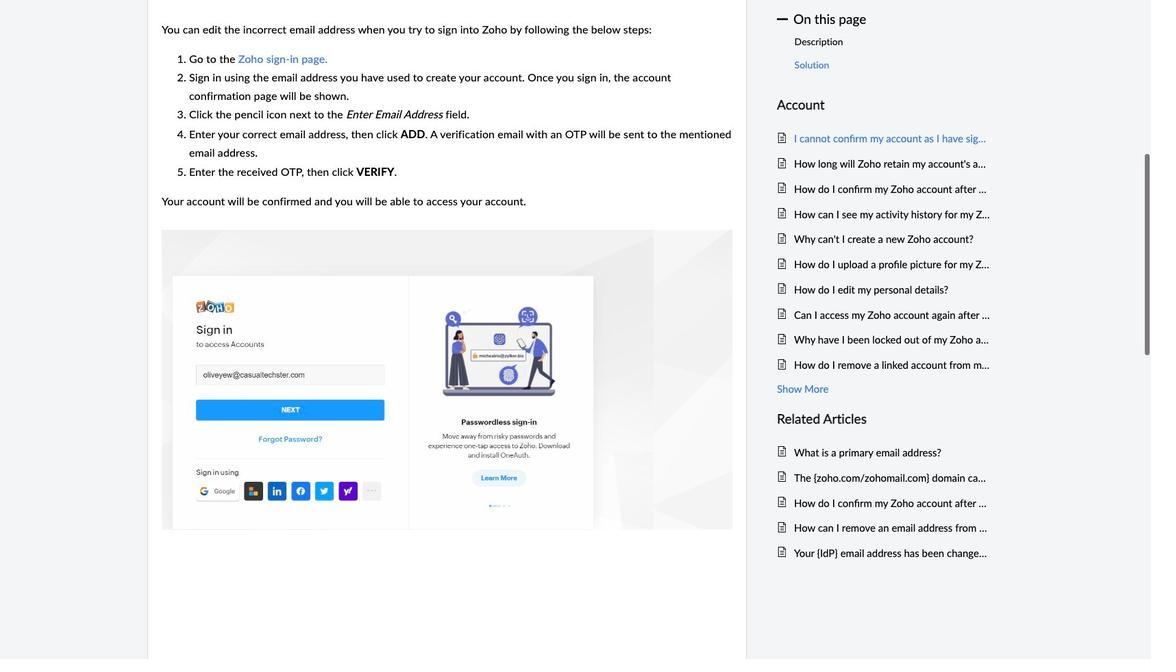 Task type: vqa. For each thing, say whether or not it's contained in the screenshot.
top heading
yes



Task type: describe. For each thing, give the bounding box(es) containing it.
1 heading from the top
[[777, 95, 990, 116]]



Task type: locate. For each thing, give the bounding box(es) containing it.
heading
[[777, 95, 990, 116], [777, 409, 990, 430]]

2 heading from the top
[[777, 409, 990, 430]]

1 vertical spatial heading
[[777, 409, 990, 430]]

0 vertical spatial heading
[[777, 95, 990, 116]]

a gif showing how to edit the email address that is registered incorrectly. image
[[162, 230, 732, 530]]



